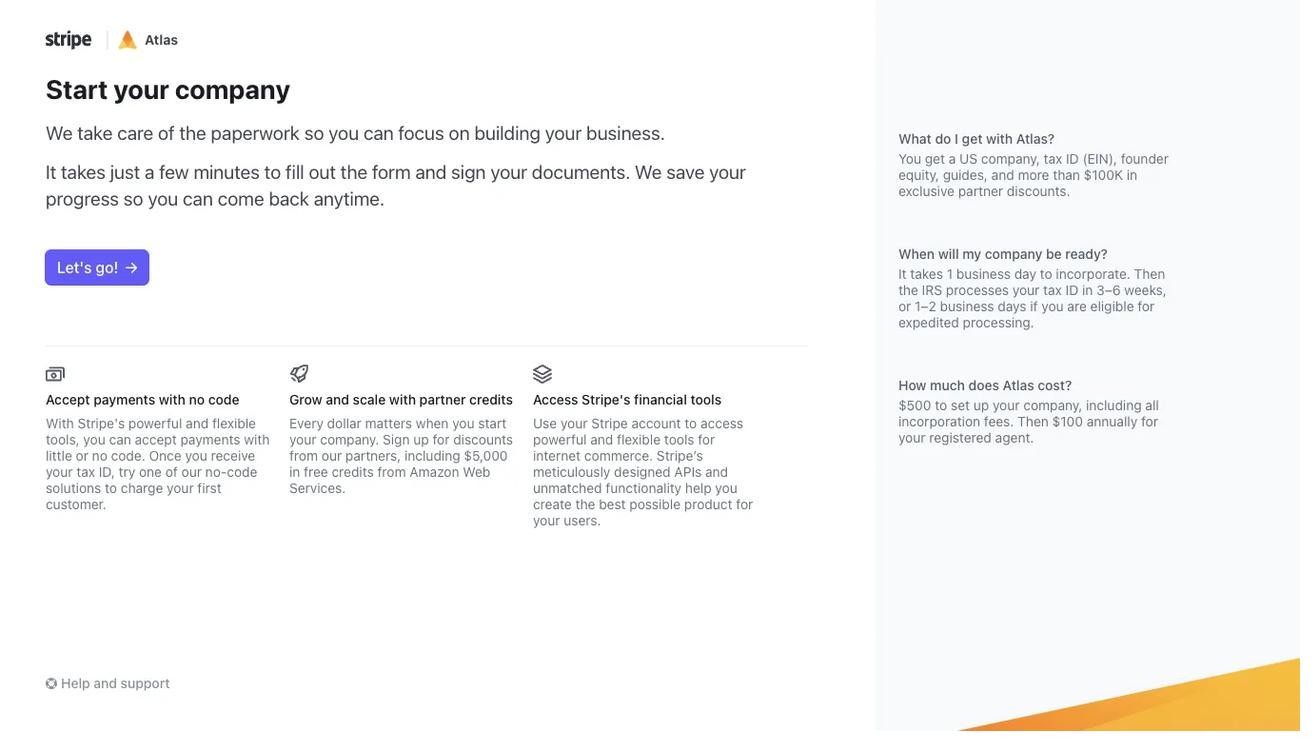 Task type: vqa. For each thing, say whether or not it's contained in the screenshot.
"Today 3:26 PM" corresponding to $0.00
no



Task type: locate. For each thing, give the bounding box(es) containing it.
to left set in the right of the page
[[935, 397, 947, 413]]

you inside when will my company be ready? it takes 1 business day to incorporate. then the irs processes your tax id in 3–6 weeks, or 1–2 business days if you are eligible for expedited processing.
[[1042, 298, 1064, 314]]

a
[[949, 150, 956, 167], [145, 161, 155, 183]]

1 horizontal spatial takes
[[910, 266, 943, 282]]

1 vertical spatial company,
[[1024, 397, 1083, 413]]

let's go! button
[[46, 250, 149, 285]]

business down my
[[956, 266, 1011, 282]]

can
[[364, 122, 394, 144], [183, 188, 213, 209], [109, 431, 131, 447]]

and right help
[[94, 675, 117, 691]]

from down every
[[289, 447, 318, 464]]

to inside accept payments with no code with stripe's powerful and flexible tools, you can accept payments with little or no code. once you receive your tax id, try one of our no-code solutions to charge your first customer.
[[105, 480, 117, 496]]

to left "fill"
[[264, 161, 281, 183]]

stripe's up stripe
[[582, 391, 631, 407]]

2 horizontal spatial in
[[1127, 167, 1138, 183]]

0 horizontal spatial partner
[[419, 391, 466, 407]]

can down few
[[183, 188, 213, 209]]

your down $500
[[899, 429, 926, 445]]

your inside when will my company be ready? it takes 1 business day to incorporate. then the irs processes your tax id in 3–6 weeks, or 1–2 business days if you are eligible for expedited processing.
[[1013, 282, 1040, 298]]

1 vertical spatial business
[[940, 298, 994, 314]]

0 horizontal spatial so
[[124, 188, 143, 209]]

company, down atlas?
[[981, 150, 1040, 167]]

you up out
[[329, 122, 359, 144]]

1 vertical spatial get
[[925, 150, 945, 167]]

and inside grow and scale with partner credits every dollar matters when you start your company. sign up for discounts from our partners, including $5,000 in free credits from amazon web services.
[[326, 391, 349, 407]]

we inside it takes just a few minutes to fill out the form and sign your documents. we save your progress so you can come back anytime.
[[635, 161, 662, 183]]

in left 3–6
[[1082, 282, 1093, 298]]

you
[[899, 150, 921, 167]]

1 horizontal spatial payments
[[180, 431, 240, 447]]

how much does atlas cost? $500 to set up your company, including all incorporation fees. then $100 annually for your registered agent.
[[899, 377, 1159, 445]]

tax left id,
[[76, 464, 95, 480]]

1 horizontal spatial up
[[974, 397, 989, 413]]

to left the 'access'
[[685, 415, 697, 431]]

2 horizontal spatial can
[[364, 122, 394, 144]]

partners,
[[345, 447, 401, 464]]

0 vertical spatial in
[[1127, 167, 1138, 183]]

anytime.
[[314, 188, 385, 209]]

be
[[1046, 246, 1062, 262]]

0 vertical spatial so
[[304, 122, 324, 144]]

1 horizontal spatial stripe's
[[582, 391, 631, 407]]

flexible up 'receive'
[[212, 415, 256, 431]]

when will my company be ready? it takes 1 business day to incorporate. then the irs processes your tax id in 3–6 weeks, or 1–2 business days if you are eligible for expedited processing.
[[899, 246, 1167, 330]]

0 horizontal spatial or
[[76, 447, 88, 464]]

partner
[[958, 183, 1003, 199], [419, 391, 466, 407]]

1 vertical spatial up
[[413, 431, 429, 447]]

the inside it takes just a few minutes to fill out the form and sign your documents. we save your progress so you can come back anytime.
[[341, 161, 368, 183]]

so down just
[[124, 188, 143, 209]]

than
[[1053, 167, 1080, 183]]

including inside grow and scale with partner credits every dollar matters when you start your company. sign up for discounts from our partners, including $5,000 in free credits from amazon web services.
[[405, 447, 460, 464]]

0 vertical spatial id
[[1066, 150, 1079, 167]]

0 horizontal spatial credits
[[332, 464, 374, 480]]

flexible inside access stripe's financial tools use your stripe account to access powerful and flexible tools for internet commerce. stripe's meticulously designed apis and unmatched functionality help you create the best possible product for your users.
[[617, 431, 661, 447]]

to right day
[[1040, 266, 1052, 282]]

0 vertical spatial stripe's
[[582, 391, 631, 407]]

up down does
[[974, 397, 989, 413]]

tax inside what do i get with atlas? you get a us company, tax id (ein), founder equity, guides, and more than $100k in exclusive partner discounts.
[[1044, 150, 1063, 167]]

0 horizontal spatial no
[[92, 447, 107, 464]]

and up meticulously
[[590, 431, 613, 447]]

0 vertical spatial or
[[899, 298, 911, 314]]

you right help
[[715, 480, 737, 496]]

1 horizontal spatial it
[[899, 266, 907, 282]]

1 vertical spatial then
[[1018, 413, 1049, 429]]

in inside when will my company be ready? it takes 1 business day to incorporate. then the irs processes your tax id in 3–6 weeks, or 1–2 business days if you are eligible for expedited processing.
[[1082, 282, 1093, 298]]

0 horizontal spatial company
[[175, 73, 290, 105]]

in
[[1127, 167, 1138, 183], [1082, 282, 1093, 298], [289, 464, 300, 480]]

1 vertical spatial we
[[635, 161, 662, 183]]

0 horizontal spatial stripe's
[[78, 415, 125, 431]]

business
[[956, 266, 1011, 282], [940, 298, 994, 314]]

0 horizontal spatial can
[[109, 431, 131, 447]]

1 horizontal spatial a
[[949, 150, 956, 167]]

1 horizontal spatial including
[[1086, 397, 1142, 413]]

powerful up meticulously
[[533, 431, 587, 447]]

for inside grow and scale with partner credits every dollar matters when you start your company. sign up for discounts from our partners, including $5,000 in free credits from amazon web services.
[[433, 431, 450, 447]]

from down sign
[[377, 464, 406, 480]]

then inside when will my company be ready? it takes 1 business day to incorporate. then the irs processes your tax id in 3–6 weeks, or 1–2 business days if you are eligible for expedited processing.
[[1134, 266, 1165, 282]]

you inside it takes just a few minutes to fill out the form and sign your documents. we save your progress so you can come back anytime.
[[148, 188, 178, 209]]

you down few
[[148, 188, 178, 209]]

0 vertical spatial get
[[962, 130, 983, 147]]

tools,
[[46, 431, 80, 447]]

you left "start"
[[452, 415, 475, 431]]

access
[[701, 415, 743, 431]]

business.
[[586, 122, 665, 144]]

a left us
[[949, 150, 956, 167]]

do
[[935, 130, 951, 147]]

to
[[264, 161, 281, 183], [1040, 266, 1052, 282], [935, 397, 947, 413], [685, 415, 697, 431], [105, 480, 117, 496]]

and inside it takes just a few minutes to fill out the form and sign your documents. we save your progress so you can come back anytime.
[[415, 161, 447, 183]]

you right tools,
[[83, 431, 105, 447]]

stripe's
[[657, 447, 703, 464]]

it down when
[[899, 266, 907, 282]]

tools up apis
[[664, 431, 694, 447]]

1 vertical spatial company
[[985, 246, 1043, 262]]

to inside when will my company be ready? it takes 1 business day to incorporate. then the irs processes your tax id in 3–6 weeks, or 1–2 business days if you are eligible for expedited processing.
[[1040, 266, 1052, 282]]

few
[[159, 161, 189, 183]]

grow and scale with partner credits every dollar matters when you start your company. sign up for discounts from our partners, including $5,000 in free credits from amazon web services.
[[289, 391, 513, 496]]

with up accept at the left
[[159, 391, 186, 407]]

1 vertical spatial or
[[76, 447, 88, 464]]

back
[[269, 188, 309, 209]]

0 horizontal spatial flexible
[[212, 415, 256, 431]]

or inside accept payments with no code with stripe's powerful and flexible tools, you can accept payments with little or no code. once you receive your tax id, try one of our no-code solutions to charge your first customer.
[[76, 447, 88, 464]]

1 horizontal spatial our
[[322, 447, 342, 464]]

for up amazon
[[433, 431, 450, 447]]

1 vertical spatial atlas
[[1003, 377, 1034, 393]]

the left best
[[575, 496, 595, 512]]

expedited
[[899, 314, 959, 330]]

atlas up start your company
[[145, 31, 178, 48]]

company, inside what do i get with atlas? you get a us company, tax id (ein), founder equity, guides, and more than $100k in exclusive partner discounts.
[[981, 150, 1040, 167]]

1 horizontal spatial in
[[1082, 282, 1093, 298]]

get down "do"
[[925, 150, 945, 167]]

in left free
[[289, 464, 300, 480]]

or left 1–2
[[899, 298, 911, 314]]

0 vertical spatial payments
[[94, 391, 155, 407]]

get right i
[[962, 130, 983, 147]]

including left all
[[1086, 397, 1142, 413]]

1 horizontal spatial then
[[1134, 266, 1165, 282]]

id inside when will my company be ready? it takes 1 business day to incorporate. then the irs processes your tax id in 3–6 weeks, or 1–2 business days if you are eligible for expedited processing.
[[1066, 282, 1079, 298]]

sign
[[383, 431, 410, 447]]

company.
[[320, 431, 379, 447]]

1 vertical spatial it
[[899, 266, 907, 282]]

and left sign
[[415, 161, 447, 183]]

1 vertical spatial in
[[1082, 282, 1093, 298]]

0 horizontal spatial our
[[181, 464, 202, 480]]

we take care of the paperwork so you can focus on building your business.
[[46, 122, 665, 144]]

1 horizontal spatial flexible
[[617, 431, 661, 447]]

or right little
[[76, 447, 88, 464]]

id left 3–6
[[1066, 282, 1079, 298]]

including
[[1086, 397, 1142, 413], [405, 447, 460, 464]]

the up anytime.
[[341, 161, 368, 183]]

then
[[1134, 266, 1165, 282], [1018, 413, 1049, 429]]

2 vertical spatial can
[[109, 431, 131, 447]]

$500
[[899, 397, 931, 413]]

1 vertical spatial tax
[[1043, 282, 1062, 298]]

tax down atlas?
[[1044, 150, 1063, 167]]

no
[[189, 391, 205, 407], [92, 447, 107, 464]]

atlas right does
[[1003, 377, 1034, 393]]

1 vertical spatial id
[[1066, 282, 1079, 298]]

and right accept at the left
[[186, 415, 209, 431]]

1 vertical spatial stripe's
[[78, 415, 125, 431]]

1 vertical spatial partner
[[419, 391, 466, 407]]

our
[[322, 447, 342, 464], [181, 464, 202, 480]]

so up out
[[304, 122, 324, 144]]

for right eligible
[[1138, 298, 1155, 314]]

try
[[119, 464, 135, 480]]

company up paperwork
[[175, 73, 290, 105]]

form
[[372, 161, 411, 183]]

partner down us
[[958, 183, 1003, 199]]

takes up progress
[[61, 161, 106, 183]]

0 vertical spatial tools
[[691, 391, 722, 407]]

0 horizontal spatial we
[[46, 122, 73, 144]]

flexible inside accept payments with no code with stripe's powerful and flexible tools, you can accept payments with little or no code. once you receive your tax id, try one of our no-code solutions to charge your first customer.
[[212, 415, 256, 431]]

1 horizontal spatial or
[[899, 298, 911, 314]]

start your company
[[46, 73, 290, 105]]

code
[[208, 391, 239, 407], [227, 464, 257, 480]]

1 vertical spatial of
[[165, 464, 178, 480]]

takes down when
[[910, 266, 943, 282]]

1 horizontal spatial can
[[183, 188, 213, 209]]

your up free
[[289, 431, 316, 447]]

0 horizontal spatial including
[[405, 447, 460, 464]]

0 horizontal spatial a
[[145, 161, 155, 183]]

start
[[46, 73, 108, 105]]

0 vertical spatial partner
[[958, 183, 1003, 199]]

code right first
[[227, 464, 257, 480]]

your left users.
[[533, 512, 560, 528]]

up inside how much does atlas cost? $500 to set up your company, including all incorporation fees. then $100 annually for your registered agent.
[[974, 397, 989, 413]]

what
[[899, 130, 932, 147]]

payments up no-
[[180, 431, 240, 447]]

so inside it takes just a few minutes to fill out the form and sign your documents. we save your progress so you can come back anytime.
[[124, 188, 143, 209]]

takes
[[61, 161, 106, 183], [910, 266, 943, 282]]

then right fees.
[[1018, 413, 1049, 429]]

0 vertical spatial then
[[1134, 266, 1165, 282]]

partner up "when"
[[419, 391, 466, 407]]

payments up accept at the left
[[94, 391, 155, 407]]

partner inside what do i get with atlas? you get a us company, tax id (ein), founder equity, guides, and more than $100k in exclusive partner discounts.
[[958, 183, 1003, 199]]

1 horizontal spatial partner
[[958, 183, 1003, 199]]

1 horizontal spatial so
[[304, 122, 324, 144]]

we left save
[[635, 161, 662, 183]]

0 vertical spatial tax
[[1044, 150, 1063, 167]]

your
[[114, 73, 169, 105], [545, 122, 582, 144], [491, 161, 527, 183], [709, 161, 746, 183], [1013, 282, 1040, 298], [993, 397, 1020, 413], [561, 415, 588, 431], [899, 429, 926, 445], [289, 431, 316, 447], [46, 464, 73, 480], [167, 480, 194, 496], [533, 512, 560, 528]]

it takes just a few minutes to fill out the form and sign your documents. we save your progress so you can come back anytime.
[[46, 161, 746, 209]]

tools up the 'access'
[[691, 391, 722, 407]]

possible
[[629, 496, 681, 512]]

flexible
[[212, 415, 256, 431], [617, 431, 661, 447]]

including inside how much does atlas cost? $500 to set up your company, including all incorporation fees. then $100 annually for your registered agent.
[[1086, 397, 1142, 413]]

more
[[1018, 167, 1049, 183]]

come
[[218, 188, 264, 209]]

in right $100k
[[1127, 167, 1138, 183]]

company, inside how much does atlas cost? $500 to set up your company, including all incorporation fees. then $100 annually for your registered agent.
[[1024, 397, 1083, 413]]

for right annually
[[1141, 413, 1158, 429]]

2 vertical spatial tax
[[76, 464, 95, 480]]

and inside what do i get with atlas? you get a us company, tax id (ein), founder equity, guides, and more than $100k in exclusive partner discounts.
[[992, 167, 1014, 183]]

cost?
[[1038, 377, 1072, 393]]

1 vertical spatial takes
[[910, 266, 943, 282]]

get
[[962, 130, 983, 147], [925, 150, 945, 167]]

registered
[[929, 429, 992, 445]]

in inside what do i get with atlas? you get a us company, tax id (ein), founder equity, guides, and more than $100k in exclusive partner discounts.
[[1127, 167, 1138, 183]]

1 horizontal spatial credits
[[469, 391, 513, 407]]

from
[[289, 447, 318, 464], [377, 464, 406, 480]]

company, for with
[[981, 150, 1040, 167]]

help and support
[[61, 675, 170, 691]]

stripe's inside accept payments with no code with stripe's powerful and flexible tools, you can accept payments with little or no code. once you receive your tax id, try one of our no-code solutions to charge your first customer.
[[78, 415, 125, 431]]

code up 'receive'
[[208, 391, 239, 407]]

much
[[930, 377, 965, 393]]

the left irs
[[899, 282, 918, 298]]

0 horizontal spatial it
[[46, 161, 56, 183]]

it up progress
[[46, 161, 56, 183]]

of right "one"
[[165, 464, 178, 480]]

first
[[197, 480, 222, 496]]

can up form
[[364, 122, 394, 144]]

and up dollar in the left of the page
[[326, 391, 349, 407]]

(ein),
[[1083, 150, 1117, 167]]

0 vertical spatial it
[[46, 161, 56, 183]]

business down 1
[[940, 298, 994, 314]]

scale
[[353, 391, 386, 407]]

0 horizontal spatial in
[[289, 464, 300, 480]]

1 vertical spatial credits
[[332, 464, 374, 480]]

stripe's
[[582, 391, 631, 407], [78, 415, 125, 431]]

1 vertical spatial including
[[405, 447, 460, 464]]

company inside when will my company be ready? it takes 1 business day to incorporate. then the irs processes your tax id in 3–6 weeks, or 1–2 business days if you are eligible for expedited processing.
[[985, 246, 1043, 262]]

0 vertical spatial up
[[974, 397, 989, 413]]

a inside what do i get with atlas? you get a us company, tax id (ein), founder equity, guides, and more than $100k in exclusive partner discounts.
[[949, 150, 956, 167]]

designed
[[614, 464, 671, 480]]

your down "building"
[[491, 161, 527, 183]]

2 vertical spatial in
[[289, 464, 300, 480]]

0 vertical spatial including
[[1086, 397, 1142, 413]]

credits up "start"
[[469, 391, 513, 407]]

for up apis
[[698, 431, 715, 447]]

code.
[[111, 447, 145, 464]]

the up few
[[179, 122, 206, 144]]

our left no-
[[181, 464, 202, 480]]

we left 'take'
[[46, 122, 73, 144]]

amazon
[[410, 464, 459, 480]]

0 horizontal spatial up
[[413, 431, 429, 447]]

powerful inside access stripe's financial tools use your stripe account to access powerful and flexible tools for internet commerce. stripe's meticulously designed apis and unmatched functionality help you create the best possible product for your users.
[[533, 431, 587, 447]]

powerful
[[128, 415, 182, 431], [533, 431, 587, 447]]

minutes
[[194, 161, 260, 183]]

1 horizontal spatial we
[[635, 161, 662, 183]]

free
[[304, 464, 328, 480]]

0 vertical spatial can
[[364, 122, 394, 144]]

1 horizontal spatial get
[[962, 130, 983, 147]]

stripe image
[[46, 30, 91, 49]]

no-
[[205, 464, 227, 480]]

0 horizontal spatial takes
[[61, 161, 106, 183]]

your up care
[[114, 73, 169, 105]]

0 vertical spatial credits
[[469, 391, 513, 407]]

once
[[149, 447, 182, 464]]

and left the more
[[992, 167, 1014, 183]]

1 horizontal spatial company
[[985, 246, 1043, 262]]

days
[[998, 298, 1027, 314]]

can inside accept payments with no code with stripe's powerful and flexible tools, you can accept payments with little or no code. once you receive your tax id, try one of our no-code solutions to charge your first customer.
[[109, 431, 131, 447]]

1 vertical spatial so
[[124, 188, 143, 209]]

one
[[139, 464, 162, 480]]

1 horizontal spatial no
[[189, 391, 205, 407]]

up right sign
[[413, 431, 429, 447]]

unmatched
[[533, 480, 602, 496]]

when
[[899, 246, 935, 262]]

how
[[899, 377, 927, 393]]

can inside it takes just a few minutes to fill out the form and sign your documents. we save your progress so you can come back anytime.
[[183, 188, 213, 209]]

1 horizontal spatial powerful
[[533, 431, 587, 447]]

and inside 'link'
[[94, 675, 117, 691]]

atlas
[[145, 31, 178, 48], [1003, 377, 1034, 393]]

0 vertical spatial company,
[[981, 150, 1040, 167]]

powerful up once
[[128, 415, 182, 431]]

or
[[899, 298, 911, 314], [76, 447, 88, 464]]

0 vertical spatial takes
[[61, 161, 106, 183]]

id inside what do i get with atlas? you get a us company, tax id (ein), founder equity, guides, and more than $100k in exclusive partner discounts.
[[1066, 150, 1079, 167]]

so
[[304, 122, 324, 144], [124, 188, 143, 209]]

1 vertical spatial tools
[[664, 431, 694, 447]]

your up documents.
[[545, 122, 582, 144]]

documents.
[[532, 161, 630, 183]]

0 horizontal spatial atlas
[[145, 31, 178, 48]]

users.
[[564, 512, 601, 528]]

id left (ein),
[[1066, 150, 1079, 167]]

flexible up designed
[[617, 431, 661, 447]]

with up matters
[[389, 391, 416, 407]]

then right 3–6
[[1134, 266, 1165, 282]]

a left few
[[145, 161, 155, 183]]

company, down cost?
[[1024, 397, 1083, 413]]

including down "when"
[[405, 447, 460, 464]]

credits down company.
[[332, 464, 374, 480]]

0 horizontal spatial powerful
[[128, 415, 182, 431]]

1 vertical spatial can
[[183, 188, 213, 209]]

with left every
[[244, 431, 270, 447]]

tax inside accept payments with no code with stripe's powerful and flexible tools, you can accept payments with little or no code. once you receive your tax id, try one of our no-code solutions to charge your first customer.
[[76, 464, 95, 480]]

credits
[[469, 391, 513, 407], [332, 464, 374, 480]]

stripe's inside access stripe's financial tools use your stripe account to access powerful and flexible tools for internet commerce. stripe's meticulously designed apis and unmatched functionality help you create the best possible product for your users.
[[582, 391, 631, 407]]

can up try on the bottom
[[109, 431, 131, 447]]

sign
[[451, 161, 486, 183]]

1 horizontal spatial atlas
[[1003, 377, 1034, 393]]

company up day
[[985, 246, 1043, 262]]

stripe's down accept
[[78, 415, 125, 431]]

access stripe's financial tools use your stripe account to access powerful and flexible tools for internet commerce. stripe's meticulously designed apis and unmatched functionality help you create the best possible product for your users.
[[533, 391, 753, 528]]

focus
[[398, 122, 444, 144]]

with inside what do i get with atlas? you get a us company, tax id (ein), founder equity, guides, and more than $100k in exclusive partner discounts.
[[986, 130, 1013, 147]]

tax right if
[[1043, 282, 1062, 298]]

0 horizontal spatial get
[[925, 150, 945, 167]]

with left atlas?
[[986, 130, 1013, 147]]



Task type: describe. For each thing, give the bounding box(es) containing it.
0 vertical spatial atlas
[[145, 31, 178, 48]]

matters
[[365, 415, 412, 431]]

let's
[[57, 259, 92, 276]]

care
[[117, 122, 153, 144]]

atlas?
[[1016, 130, 1055, 147]]

up inside grow and scale with partner credits every dollar matters when you start your company. sign up for discounts from our partners, including $5,000 in free credits from amazon web services.
[[413, 431, 429, 447]]

3–6
[[1097, 282, 1121, 298]]

1
[[947, 266, 953, 282]]

are
[[1067, 298, 1087, 314]]

receive
[[211, 447, 255, 464]]

0 vertical spatial code
[[208, 391, 239, 407]]

0 vertical spatial no
[[189, 391, 205, 407]]

dollar
[[327, 415, 362, 431]]

help and support link
[[46, 674, 807, 693]]

all
[[1145, 397, 1159, 413]]

internet
[[533, 447, 581, 464]]

progress
[[46, 188, 119, 209]]

functionality
[[606, 480, 682, 496]]

a inside it takes just a few minutes to fill out the form and sign your documents. we save your progress so you can come back anytime.
[[145, 161, 155, 183]]

building
[[474, 122, 540, 144]]

use
[[533, 415, 557, 431]]

it inside when will my company be ready? it takes 1 business day to incorporate. then the irs processes your tax id in 3–6 weeks, or 1–2 business days if you are eligible for expedited processing.
[[899, 266, 907, 282]]

stripe
[[591, 415, 628, 431]]

with
[[46, 415, 74, 431]]

ready?
[[1065, 246, 1108, 262]]

help
[[61, 675, 90, 691]]

$100k
[[1084, 167, 1123, 183]]

your down tools,
[[46, 464, 73, 480]]

weeks,
[[1124, 282, 1167, 298]]

0 vertical spatial company
[[175, 73, 290, 105]]

your left first
[[167, 480, 194, 496]]

then inside how much does atlas cost? $500 to set up your company, including all incorporation fees. then $100 annually for your registered agent.
[[1018, 413, 1049, 429]]

your inside grow and scale with partner credits every dollar matters when you start your company. sign up for discounts from our partners, including $5,000 in free credits from amazon web services.
[[289, 431, 316, 447]]

incorporate.
[[1056, 266, 1131, 282]]

id,
[[99, 464, 115, 480]]

every
[[289, 415, 324, 431]]

of inside accept payments with no code with stripe's powerful and flexible tools, you can accept payments with little or no code. once you receive your tax id, try one of our no-code solutions to charge your first customer.
[[165, 464, 178, 480]]

it inside it takes just a few minutes to fill out the form and sign your documents. we save your progress so you can come back anytime.
[[46, 161, 56, 183]]

0 horizontal spatial payments
[[94, 391, 155, 407]]

financial
[[634, 391, 687, 407]]

our inside grow and scale with partner credits every dollar matters when you start your company. sign up for discounts from our partners, including $5,000 in free credits from amazon web services.
[[322, 447, 342, 464]]

you inside grow and scale with partner credits every dollar matters when you start your company. sign up for discounts from our partners, including $5,000 in free credits from amazon web services.
[[452, 415, 475, 431]]

take
[[77, 122, 113, 144]]

0 vertical spatial business
[[956, 266, 1011, 282]]

the inside when will my company be ready? it takes 1 business day to incorporate. then the irs processes your tax id in 3–6 weeks, or 1–2 business days if you are eligible for expedited processing.
[[899, 282, 918, 298]]

company, for cost?
[[1024, 397, 1083, 413]]

your right save
[[709, 161, 746, 183]]

for inside how much does atlas cost? $500 to set up your company, including all incorporation fees. then $100 annually for your registered agent.
[[1141, 413, 1158, 429]]

help
[[685, 480, 712, 496]]

us
[[960, 150, 978, 167]]

accept payments with no code with stripe's powerful and flexible tools, you can accept payments with little or no code. once you receive your tax id, try one of our no-code solutions to charge your first customer.
[[46, 391, 270, 512]]

meticulously
[[533, 464, 610, 480]]

0 vertical spatial of
[[158, 122, 175, 144]]

your right the use
[[561, 415, 588, 431]]

accept
[[46, 391, 90, 407]]

takes inside when will my company be ready? it takes 1 business day to incorporate. then the irs processes your tax id in 3–6 weeks, or 1–2 business days if you are eligible for expedited processing.
[[910, 266, 943, 282]]

commerce.
[[584, 447, 653, 464]]

incorporation
[[899, 413, 981, 429]]

and inside accept payments with no code with stripe's powerful and flexible tools, you can accept payments with little or no code. once you receive your tax id, try one of our no-code solutions to charge your first customer.
[[186, 415, 209, 431]]

1 horizontal spatial from
[[377, 464, 406, 480]]

account
[[632, 415, 681, 431]]

0 horizontal spatial from
[[289, 447, 318, 464]]

just
[[110, 161, 140, 183]]

web
[[463, 464, 491, 480]]

processing.
[[963, 314, 1034, 330]]

processes
[[946, 282, 1009, 298]]

founder
[[1121, 150, 1169, 167]]

access
[[533, 391, 578, 407]]

1 vertical spatial code
[[227, 464, 257, 480]]

to inside access stripe's financial tools use your stripe account to access powerful and flexible tools for internet commerce. stripe's meticulously designed apis and unmatched functionality help you create the best possible product for your users.
[[685, 415, 697, 431]]

to inside it takes just a few minutes to fill out the form and sign your documents. we save your progress so you can come back anytime.
[[264, 161, 281, 183]]

grow
[[289, 391, 322, 407]]

discounts
[[453, 431, 513, 447]]

with inside grow and scale with partner credits every dollar matters when you start your company. sign up for discounts from our partners, including $5,000 in free credits from amazon web services.
[[389, 391, 416, 407]]

$5,000
[[464, 447, 508, 464]]

in inside grow and scale with partner credits every dollar matters when you start your company. sign up for discounts from our partners, including $5,000 in free credits from amazon web services.
[[289, 464, 300, 480]]

fill
[[286, 161, 304, 183]]

my
[[963, 246, 981, 262]]

for inside when will my company be ready? it takes 1 business day to incorporate. then the irs processes your tax id in 3–6 weeks, or 1–2 business days if you are eligible for expedited processing.
[[1138, 298, 1155, 314]]

out
[[309, 161, 336, 183]]

paperwork
[[211, 122, 300, 144]]

partner inside grow and scale with partner credits every dollar matters when you start your company. sign up for discounts from our partners, including $5,000 in free credits from amazon web services.
[[419, 391, 466, 407]]

you inside access stripe's financial tools use your stripe account to access powerful and flexible tools for internet commerce. stripe's meticulously designed apis and unmatched functionality help you create the best possible product for your users.
[[715, 480, 737, 496]]

agent.
[[995, 429, 1034, 445]]

your down does
[[993, 397, 1020, 413]]

or inside when will my company be ready? it takes 1 business day to incorporate. then the irs processes your tax id in 3–6 weeks, or 1–2 business days if you are eligible for expedited processing.
[[899, 298, 911, 314]]

1 vertical spatial no
[[92, 447, 107, 464]]

best
[[599, 496, 626, 512]]

solutions
[[46, 480, 101, 496]]

what do i get with atlas? you get a us company, tax id (ein), founder equity, guides, and more than $100k in exclusive partner discounts.
[[899, 130, 1169, 199]]

equity,
[[899, 167, 939, 183]]

save
[[666, 161, 705, 183]]

1 vertical spatial payments
[[180, 431, 240, 447]]

guides,
[[943, 167, 988, 183]]

0 vertical spatial we
[[46, 122, 73, 144]]

fees.
[[984, 413, 1014, 429]]

atlas inside how much does atlas cost? $500 to set up your company, including all incorporation fees. then $100 annually for your registered agent.
[[1003, 377, 1034, 393]]

tax inside when will my company be ready? it takes 1 business day to incorporate. then the irs processes your tax id in 3–6 weeks, or 1–2 business days if you are eligible for expedited processing.
[[1043, 282, 1062, 298]]

powerful inside accept payments with no code with stripe's powerful and flexible tools, you can accept payments with little or no code. once you receive your tax id, try one of our no-code solutions to charge your first customer.
[[128, 415, 182, 431]]

will
[[938, 246, 959, 262]]

start
[[478, 415, 507, 431]]

takes inside it takes just a few minutes to fill out the form and sign your documents. we save your progress so you can come back anytime.
[[61, 161, 106, 183]]

our inside accept payments with no code with stripe's powerful and flexible tools, you can accept payments with little or no code. once you receive your tax id, try one of our no-code solutions to charge your first customer.
[[181, 464, 202, 480]]

you right once
[[185, 447, 207, 464]]

and right apis
[[705, 464, 728, 480]]

go!
[[96, 259, 118, 276]]

support
[[121, 675, 170, 691]]

if
[[1030, 298, 1038, 314]]

svg image
[[126, 262, 137, 274]]

the inside access stripe's financial tools use your stripe account to access powerful and flexible tools for internet commerce. stripe's meticulously designed apis and unmatched functionality help you create the best possible product for your users.
[[575, 496, 595, 512]]

for right 'product'
[[736, 496, 753, 512]]

to inside how much does atlas cost? $500 to set up your company, including all incorporation fees. then $100 annually for your registered agent.
[[935, 397, 947, 413]]

little
[[46, 447, 72, 464]]



